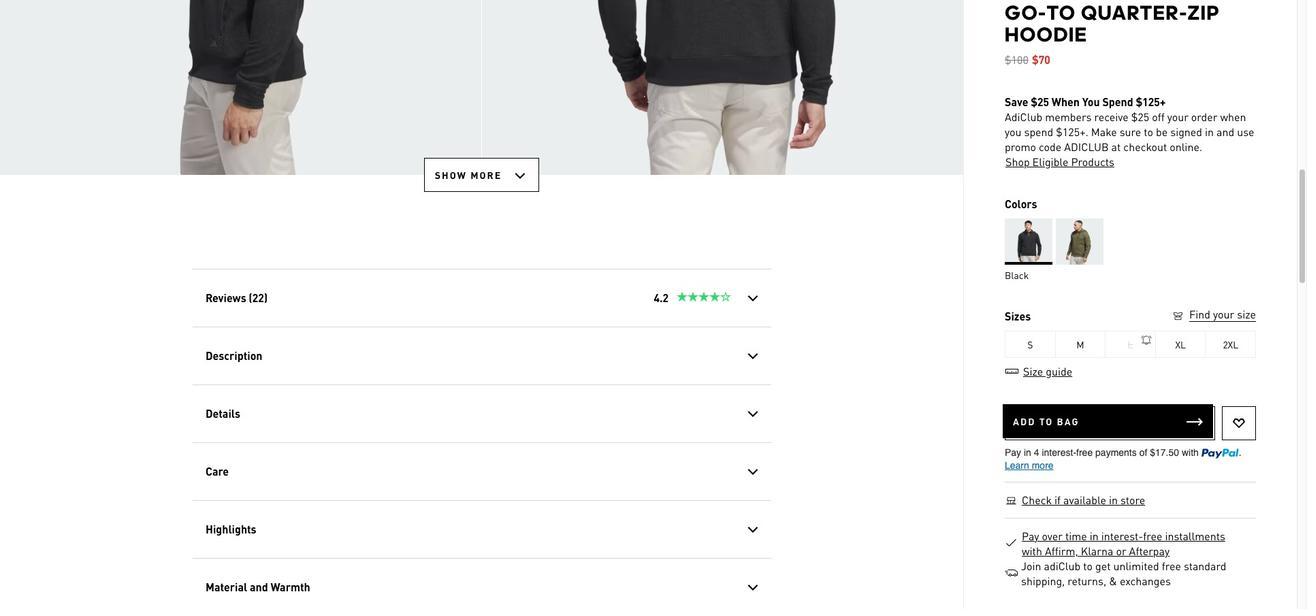 Task type: locate. For each thing, give the bounding box(es) containing it.
$125+.
[[1057, 125, 1089, 139]]

0 vertical spatial to
[[1145, 125, 1154, 139]]

1 vertical spatial $25
[[1132, 110, 1150, 124]]

to left bag
[[1040, 415, 1054, 428]]

affirm,
[[1045, 544, 1079, 559]]

size
[[1024, 364, 1044, 379]]

and left warmth
[[250, 580, 268, 595]]

you
[[1005, 125, 1022, 139]]

0 vertical spatial $25
[[1031, 95, 1050, 109]]

off
[[1153, 110, 1165, 124]]

find
[[1190, 307, 1211, 321]]

black go-to quarter-zip hoodie image
[[0, 0, 482, 175], [482, 0, 964, 175]]

2 horizontal spatial in
[[1206, 125, 1215, 139]]

2xl button
[[1207, 331, 1257, 358]]

material and warmth
[[205, 580, 310, 595]]

&
[[1110, 574, 1118, 588]]

your up signed
[[1168, 110, 1189, 124]]

size guide link
[[1005, 364, 1074, 379]]

in inside pay over time in interest-free installments with affirm, klarna or afterpay
[[1090, 529, 1099, 544]]

in for interest-
[[1090, 529, 1099, 544]]

xl button
[[1156, 331, 1207, 358]]

interest-
[[1102, 529, 1144, 544]]

and inside button
[[250, 580, 268, 595]]

go-
[[1005, 1, 1047, 25]]

to
[[1145, 125, 1154, 139], [1084, 559, 1093, 574]]

1 vertical spatial your
[[1214, 307, 1235, 321]]

free for interest-
[[1144, 529, 1163, 544]]

your
[[1168, 110, 1189, 124], [1214, 307, 1235, 321]]

when
[[1221, 110, 1247, 124]]

in down order
[[1206, 125, 1215, 139]]

in
[[1206, 125, 1215, 139], [1109, 493, 1118, 507], [1090, 529, 1099, 544]]

1 horizontal spatial and
[[1217, 125, 1235, 139]]

to left be
[[1145, 125, 1154, 139]]

xl
[[1176, 339, 1186, 351]]

1 vertical spatial to
[[1040, 415, 1054, 428]]

1 horizontal spatial in
[[1109, 493, 1118, 507]]

l
[[1128, 339, 1134, 351]]

0 horizontal spatial black go-to quarter-zip hoodie image
[[0, 0, 482, 175]]

or
[[1117, 544, 1127, 559]]

add to bag
[[1014, 415, 1080, 428]]

2 vertical spatial in
[[1090, 529, 1099, 544]]

0 vertical spatial and
[[1217, 125, 1235, 139]]

1 vertical spatial to
[[1084, 559, 1093, 574]]

1 horizontal spatial black go-to quarter-zip hoodie image
[[482, 0, 964, 175]]

0 vertical spatial free
[[1144, 529, 1163, 544]]

1 horizontal spatial your
[[1214, 307, 1235, 321]]

quarter-
[[1082, 1, 1188, 25]]

to inside go-to quarter-zip hoodie $100 $70
[[1047, 1, 1077, 25]]

1 horizontal spatial to
[[1145, 125, 1154, 139]]

1 vertical spatial and
[[250, 580, 268, 595]]

guide
[[1046, 364, 1073, 379]]

reviews (22)
[[205, 291, 267, 305]]

0 horizontal spatial to
[[1084, 559, 1093, 574]]

details button
[[192, 386, 771, 443]]

size
[[1238, 307, 1257, 321]]

s button
[[1006, 331, 1056, 358]]

shop eligible products link
[[1005, 155, 1116, 170]]

order
[[1192, 110, 1218, 124]]

adiclub
[[1065, 140, 1109, 154]]

more
[[471, 169, 502, 181]]

0 vertical spatial your
[[1168, 110, 1189, 124]]

material
[[205, 580, 247, 595]]

product color: olive strata image
[[1056, 219, 1104, 265]]

add
[[1014, 415, 1036, 428]]

your inside save $25 when you spend $125+ adiclub members receive $25 off your order when you spend $125+. make sure to be signed in and use promo code adiclub at checkout online. shop eligible products
[[1168, 110, 1189, 124]]

to up $70
[[1047, 1, 1077, 25]]

members
[[1046, 110, 1092, 124]]

pay over time in interest-free installments with affirm, klarna or afterpay
[[1022, 529, 1226, 559]]

0 horizontal spatial $25
[[1031, 95, 1050, 109]]

find your size
[[1190, 307, 1257, 321]]

0 horizontal spatial in
[[1090, 529, 1099, 544]]

in inside save $25 when you spend $125+ adiclub members receive $25 off your order when you spend $125+. make sure to be signed in and use promo code adiclub at checkout online. shop eligible products
[[1206, 125, 1215, 139]]

and
[[1217, 125, 1235, 139], [250, 580, 268, 595]]

available
[[1064, 493, 1107, 507]]

4.2
[[654, 291, 669, 305]]

to inside button
[[1040, 415, 1054, 428]]

to up returns, on the bottom right of page
[[1084, 559, 1093, 574]]

zip
[[1188, 1, 1221, 25]]

free up afterpay
[[1144, 529, 1163, 544]]

$25 up sure
[[1132, 110, 1150, 124]]

hoodie
[[1005, 22, 1088, 46]]

free
[[1144, 529, 1163, 544], [1162, 559, 1182, 574]]

$25
[[1031, 95, 1050, 109], [1132, 110, 1150, 124]]

to inside save $25 when you spend $125+ adiclub members receive $25 off your order when you spend $125+. make sure to be signed in and use promo code adiclub at checkout online. shop eligible products
[[1145, 125, 1154, 139]]

description
[[205, 349, 262, 363]]

0 vertical spatial to
[[1047, 1, 1077, 25]]

$25 up adiclub on the top of the page
[[1031, 95, 1050, 109]]

m
[[1077, 339, 1085, 351]]

save $25 when you spend $125+ adiclub members receive $25 off your order when you spend $125+. make sure to be signed in and use promo code adiclub at checkout online. shop eligible products
[[1005, 95, 1255, 169]]

0 horizontal spatial and
[[250, 580, 268, 595]]

at
[[1112, 140, 1121, 154]]

2 black go-to quarter-zip hoodie image from the left
[[482, 0, 964, 175]]

online.
[[1170, 140, 1203, 154]]

with
[[1022, 544, 1043, 559]]

free inside join adiclub to get unlimited free standard shipping, returns, & exchanges
[[1162, 559, 1182, 574]]

find your size image
[[1172, 310, 1185, 323]]

1 black go-to quarter-zip hoodie image from the left
[[0, 0, 482, 175]]

and down when at the right of page
[[1217, 125, 1235, 139]]

pay
[[1022, 529, 1040, 544]]

in up the klarna
[[1090, 529, 1099, 544]]

show more button
[[424, 158, 540, 192]]

to
[[1047, 1, 1077, 25], [1040, 415, 1054, 428]]

shipping,
[[1022, 574, 1066, 588]]

checkout
[[1124, 140, 1168, 154]]

in inside 'button'
[[1109, 493, 1118, 507]]

over
[[1042, 529, 1063, 544]]

free down afterpay
[[1162, 559, 1182, 574]]

free inside pay over time in interest-free installments with affirm, klarna or afterpay
[[1144, 529, 1163, 544]]

adiclub
[[1005, 110, 1043, 124]]

in left store
[[1109, 493, 1118, 507]]

1 vertical spatial free
[[1162, 559, 1182, 574]]

0 horizontal spatial your
[[1168, 110, 1189, 124]]

your left size on the bottom right
[[1214, 307, 1235, 321]]

0 vertical spatial in
[[1206, 125, 1215, 139]]

1 vertical spatial in
[[1109, 493, 1118, 507]]



Task type: describe. For each thing, give the bounding box(es) containing it.
returns,
[[1068, 574, 1107, 588]]

and inside save $25 when you spend $125+ adiclub members receive $25 off your order when you spend $125+. make sure to be signed in and use promo code adiclub at checkout online. shop eligible products
[[1217, 125, 1235, 139]]

get
[[1096, 559, 1111, 574]]

care button
[[192, 443, 771, 501]]

join adiclub to get unlimited free standard shipping, returns, & exchanges
[[1022, 559, 1227, 588]]

2xl
[[1224, 339, 1239, 351]]

your inside button
[[1214, 307, 1235, 321]]

when
[[1052, 95, 1080, 109]]

to for add
[[1040, 415, 1054, 428]]

show more
[[435, 169, 502, 181]]

sure
[[1120, 125, 1142, 139]]

sizes
[[1005, 309, 1031, 324]]

unlimited
[[1114, 559, 1160, 574]]

details
[[205, 407, 240, 421]]

warmth
[[270, 580, 310, 595]]

standard
[[1184, 559, 1227, 574]]

to inside join adiclub to get unlimited free standard shipping, returns, & exchanges
[[1084, 559, 1093, 574]]

go-to quarter-zip hoodie $100 $70
[[1005, 1, 1221, 67]]

use
[[1238, 125, 1255, 139]]

signed
[[1171, 125, 1203, 139]]

product color: black image
[[1005, 219, 1053, 265]]

installments
[[1166, 529, 1226, 544]]

shop
[[1006, 155, 1030, 169]]

colors
[[1005, 197, 1038, 211]]

m button
[[1056, 331, 1106, 358]]

time
[[1066, 529, 1088, 544]]

add to bag button
[[1003, 405, 1214, 439]]

size guide
[[1024, 364, 1073, 379]]

to for go-
[[1047, 1, 1077, 25]]

show
[[435, 169, 467, 181]]

in for store
[[1109, 493, 1118, 507]]

material and warmth button
[[192, 559, 771, 610]]

klarna
[[1081, 544, 1114, 559]]

find your size button
[[1172, 307, 1257, 324]]

make
[[1092, 125, 1118, 139]]

store
[[1121, 493, 1146, 507]]

join
[[1022, 559, 1042, 574]]

l button
[[1106, 331, 1156, 358]]

adiclub
[[1045, 559, 1081, 574]]

bag
[[1058, 415, 1080, 428]]

code
[[1039, 140, 1062, 154]]

products
[[1072, 155, 1115, 169]]

if
[[1055, 493, 1061, 507]]

spend
[[1103, 95, 1134, 109]]

black
[[1005, 269, 1029, 281]]

exchanges
[[1120, 574, 1171, 588]]

s
[[1028, 339, 1033, 351]]

$100
[[1005, 52, 1029, 67]]

check
[[1022, 493, 1052, 507]]

spend
[[1025, 125, 1054, 139]]

care
[[205, 465, 229, 479]]

promo
[[1005, 140, 1037, 154]]

1 horizontal spatial $25
[[1132, 110, 1150, 124]]

reviews
[[205, 291, 246, 305]]

description button
[[192, 328, 771, 385]]

check if available in store button
[[1022, 493, 1146, 508]]

highlights
[[205, 522, 256, 537]]

$125+
[[1136, 95, 1166, 109]]

$70
[[1033, 52, 1051, 67]]

pay over time in interest-free installments with affirm, klarna or afterpay link
[[1022, 529, 1248, 559]]

save
[[1005, 95, 1029, 109]]

afterpay
[[1130, 544, 1170, 559]]

eligible
[[1033, 155, 1069, 169]]

be
[[1157, 125, 1168, 139]]

highlights button
[[192, 501, 771, 559]]

free for unlimited
[[1162, 559, 1182, 574]]

receive
[[1095, 110, 1129, 124]]

(22)
[[249, 291, 267, 305]]

check if available in store
[[1022, 493, 1146, 507]]



Task type: vqa. For each thing, say whether or not it's contained in the screenshot.
Ready Backpack IMAGE
no



